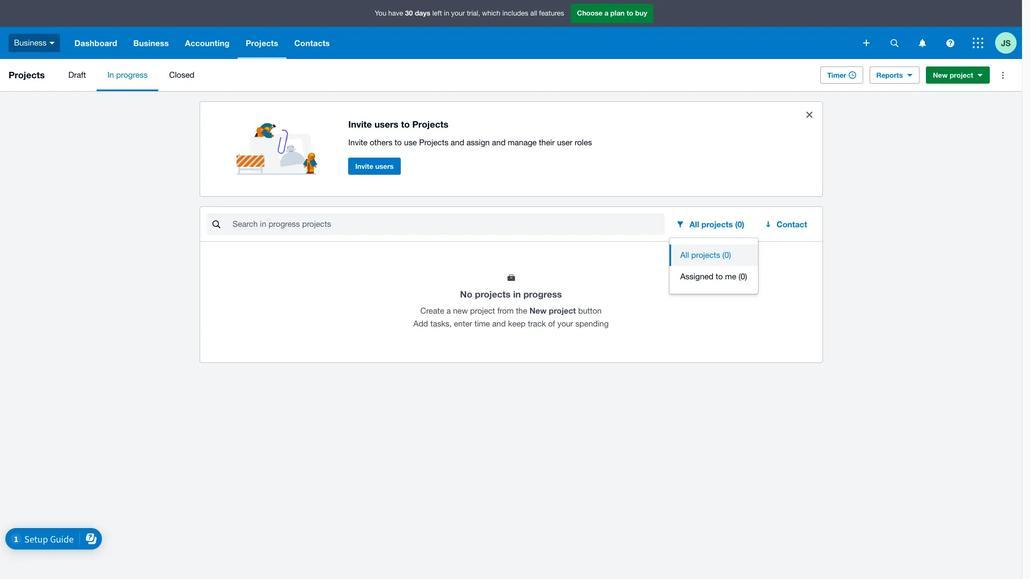 Task type: describe. For each thing, give the bounding box(es) containing it.
features
[[539, 9, 564, 17]]

invite for invite others to use projects and assign and manage their user roles
[[348, 138, 368, 147]]

invite users to projects image
[[236, 111, 323, 175]]

use
[[404, 138, 417, 147]]

spending
[[576, 319, 609, 328]]

all projects (0) button
[[669, 214, 753, 235]]

no
[[460, 289, 473, 300]]

plan
[[611, 9, 625, 17]]

closed
[[169, 70, 195, 79]]

in progress link
[[97, 59, 158, 91]]

projects inside projects popup button
[[246, 38, 278, 48]]

all projects (0) for all projects (0) popup button
[[690, 220, 745, 229]]

trial,
[[467, 9, 480, 17]]

closed link
[[158, 59, 205, 91]]

0 horizontal spatial business
[[14, 38, 47, 47]]

invite for invite users
[[355, 162, 373, 170]]

dashboard
[[75, 38, 117, 48]]

2 vertical spatial (0)
[[739, 272, 747, 281]]

your inside create a new project from the new project button add tasks, enter time and keep track of your spending
[[558, 319, 573, 328]]

new
[[453, 306, 468, 316]]

all for all projects (0) button
[[681, 251, 689, 260]]

0 horizontal spatial project
[[470, 306, 495, 316]]

2 horizontal spatial svg image
[[973, 38, 984, 48]]

clear image
[[799, 104, 820, 126]]

30
[[405, 9, 413, 17]]

choose
[[577, 9, 603, 17]]

new project button
[[926, 67, 990, 84]]

timer button
[[821, 67, 863, 84]]

assigned
[[681, 272, 714, 281]]

keep
[[508, 319, 526, 328]]

time
[[475, 319, 490, 328]]

projects button
[[238, 27, 286, 59]]

projects up 'use'
[[412, 118, 449, 130]]

projects left draft
[[9, 69, 45, 81]]

invite users link
[[348, 158, 401, 175]]

days
[[415, 9, 431, 17]]

project inside popup button
[[950, 71, 974, 79]]

choose a plan to buy
[[577, 9, 647, 17]]

enter
[[454, 319, 472, 328]]

the
[[516, 306, 527, 316]]

and inside create a new project from the new project button add tasks, enter time and keep track of your spending
[[492, 319, 506, 328]]

new inside create a new project from the new project button add tasks, enter time and keep track of your spending
[[530, 306, 547, 316]]

(0) for all projects (0) popup button
[[735, 220, 745, 229]]

projects for all projects (0) button
[[692, 251, 720, 260]]

and left assign
[[451, 138, 464, 147]]

create
[[421, 306, 444, 316]]

invite for invite users to projects
[[348, 118, 372, 130]]

all
[[530, 9, 537, 17]]

to left 'use'
[[395, 138, 402, 147]]

0 horizontal spatial svg image
[[891, 39, 899, 47]]

new inside popup button
[[933, 71, 948, 79]]

invite others to use projects and assign and manage their user roles
[[348, 138, 592, 147]]

create a new project from the new project button add tasks, enter time and keep track of your spending
[[414, 306, 609, 328]]

accounting
[[185, 38, 230, 48]]

timer
[[828, 71, 847, 79]]

no projects in progress
[[460, 289, 562, 300]]

includes
[[503, 9, 529, 17]]

users for invite users to projects
[[375, 118, 399, 130]]

contact button
[[758, 214, 816, 235]]

you
[[375, 9, 387, 17]]

contacts button
[[286, 27, 338, 59]]

which
[[482, 9, 501, 17]]

1 horizontal spatial business
[[133, 38, 169, 48]]

reports
[[877, 71, 903, 79]]

in
[[107, 70, 114, 79]]

in progress
[[107, 70, 148, 79]]

1 horizontal spatial project
[[549, 306, 576, 316]]

navigation inside banner
[[66, 27, 856, 59]]

2 vertical spatial projects
[[475, 289, 511, 300]]

Search in progress projects search field
[[232, 214, 665, 235]]

list box containing all projects (0)
[[670, 238, 758, 294]]

1 vertical spatial progress
[[524, 289, 562, 300]]

add
[[414, 319, 428, 328]]

invite users to projects
[[348, 118, 449, 130]]

user
[[557, 138, 573, 147]]



Task type: locate. For each thing, give the bounding box(es) containing it.
progress up the
[[524, 289, 562, 300]]

1 horizontal spatial svg image
[[864, 40, 870, 46]]

to left 'me'
[[716, 272, 723, 281]]

1 vertical spatial all projects (0)
[[681, 251, 731, 260]]

(0) up all projects (0) button
[[735, 220, 745, 229]]

project up of
[[549, 306, 576, 316]]

roles
[[575, 138, 592, 147]]

1 vertical spatial in
[[513, 289, 521, 300]]

me
[[725, 272, 737, 281]]

group containing all projects (0)
[[670, 238, 758, 294]]

js
[[1001, 38, 1011, 47]]

others
[[370, 138, 393, 147]]

contacts
[[294, 38, 330, 48]]

draft
[[68, 70, 86, 79]]

(0)
[[735, 220, 745, 229], [723, 251, 731, 260], [739, 272, 747, 281]]

all inside button
[[681, 251, 689, 260]]

group
[[670, 238, 758, 294]]

0 vertical spatial in
[[444, 9, 449, 17]]

accounting button
[[177, 27, 238, 59]]

all projects (0) up assigned to me (0) on the top right of the page
[[681, 251, 731, 260]]

1 vertical spatial new
[[530, 306, 547, 316]]

all projects (0) inside popup button
[[690, 220, 745, 229]]

0 horizontal spatial progress
[[116, 70, 148, 79]]

projects
[[702, 220, 733, 229], [692, 251, 720, 260], [475, 289, 511, 300]]

svg image up reports popup button on the right top of the page
[[891, 39, 899, 47]]

banner
[[0, 0, 1022, 59]]

button
[[578, 306, 602, 316]]

and
[[451, 138, 464, 147], [492, 138, 506, 147], [492, 319, 506, 328]]

assigned to me (0) button
[[670, 266, 758, 288]]

1 horizontal spatial svg image
[[946, 39, 954, 47]]

navigation containing dashboard
[[66, 27, 856, 59]]

1 vertical spatial users
[[375, 162, 394, 170]]

new right reports popup button on the right top of the page
[[933, 71, 948, 79]]

0 horizontal spatial all
[[681, 251, 689, 260]]

in right left
[[444, 9, 449, 17]]

track
[[528, 319, 546, 328]]

0 horizontal spatial your
[[451, 9, 465, 17]]

0 horizontal spatial new
[[530, 306, 547, 316]]

to inside button
[[716, 272, 723, 281]]

in inside "you have 30 days left in your trial, which includes all features"
[[444, 9, 449, 17]]

1 vertical spatial all
[[681, 251, 689, 260]]

a inside create a new project from the new project button add tasks, enter time and keep track of your spending
[[447, 306, 451, 316]]

0 vertical spatial new
[[933, 71, 948, 79]]

navigation
[[66, 27, 856, 59]]

1 vertical spatial your
[[558, 319, 573, 328]]

2 business button from the left
[[125, 27, 177, 59]]

users up others
[[375, 118, 399, 130]]

assigned to me (0)
[[681, 272, 747, 281]]

all up all projects (0) button
[[690, 220, 699, 229]]

1 vertical spatial projects
[[692, 251, 720, 260]]

buy
[[635, 9, 647, 17]]

your
[[451, 9, 465, 17], [558, 319, 573, 328]]

invite
[[348, 118, 372, 130], [348, 138, 368, 147], [355, 162, 373, 170]]

reports button
[[870, 67, 920, 84]]

0 vertical spatial invite
[[348, 118, 372, 130]]

svg image up new project
[[946, 39, 954, 47]]

in
[[444, 9, 449, 17], [513, 289, 521, 300]]

invite up others
[[348, 118, 372, 130]]

0 horizontal spatial a
[[447, 306, 451, 316]]

a for choose a plan to buy
[[605, 9, 609, 17]]

projects inside all projects (0) button
[[692, 251, 720, 260]]

projects up all projects (0) button
[[702, 220, 733, 229]]

project up time
[[470, 306, 495, 316]]

from
[[497, 306, 514, 316]]

your right of
[[558, 319, 573, 328]]

svg image
[[919, 39, 926, 47], [864, 40, 870, 46], [49, 42, 55, 44]]

0 vertical spatial projects
[[702, 220, 733, 229]]

projects left contacts
[[246, 38, 278, 48]]

1 horizontal spatial your
[[558, 319, 573, 328]]

to left buy
[[627, 9, 634, 17]]

project left more options image
[[950, 71, 974, 79]]

more options image
[[992, 64, 1014, 86]]

1 horizontal spatial in
[[513, 289, 521, 300]]

a for create a new project from the new project button add tasks, enter time and keep track of your spending
[[447, 306, 451, 316]]

(0) inside popup button
[[735, 220, 745, 229]]

invite users
[[355, 162, 394, 170]]

progress
[[116, 70, 148, 79], [524, 289, 562, 300]]

1 vertical spatial invite
[[348, 138, 368, 147]]

dashboard link
[[66, 27, 125, 59]]

(0) for all projects (0) button
[[723, 251, 731, 260]]

banner containing js
[[0, 0, 1022, 59]]

users down others
[[375, 162, 394, 170]]

progress right in
[[116, 70, 148, 79]]

1 horizontal spatial a
[[605, 9, 609, 17]]

invite left others
[[348, 138, 368, 147]]

0 vertical spatial users
[[375, 118, 399, 130]]

(0) up 'me'
[[723, 251, 731, 260]]

and right assign
[[492, 138, 506, 147]]

new up track
[[530, 306, 547, 316]]

a
[[605, 9, 609, 17], [447, 306, 451, 316]]

1 vertical spatial (0)
[[723, 251, 731, 260]]

projects for all projects (0) popup button
[[702, 220, 733, 229]]

a left new on the bottom
[[447, 306, 451, 316]]

to up 'use'
[[401, 118, 410, 130]]

0 vertical spatial a
[[605, 9, 609, 17]]

list box
[[670, 238, 758, 294]]

draft link
[[58, 59, 97, 91]]

their
[[539, 138, 555, 147]]

0 vertical spatial progress
[[116, 70, 148, 79]]

projects up assigned to me (0) on the top right of the page
[[692, 251, 720, 260]]

projects up from
[[475, 289, 511, 300]]

0 vertical spatial all projects (0)
[[690, 220, 745, 229]]

1 business button from the left
[[0, 27, 66, 59]]

your left trial,
[[451, 9, 465, 17]]

svg image left the 'js' on the right top of the page
[[973, 38, 984, 48]]

left
[[433, 9, 442, 17]]

users
[[375, 118, 399, 130], [375, 162, 394, 170]]

1 horizontal spatial all
[[690, 220, 699, 229]]

all projects (0) inside button
[[681, 251, 731, 260]]

0 horizontal spatial business button
[[0, 27, 66, 59]]

to
[[627, 9, 634, 17], [401, 118, 410, 130], [395, 138, 402, 147], [716, 272, 723, 281]]

invite down others
[[355, 162, 373, 170]]

all
[[690, 220, 699, 229], [681, 251, 689, 260]]

projects right 'use'
[[419, 138, 449, 147]]

in up the
[[513, 289, 521, 300]]

all up assigned
[[681, 251, 689, 260]]

1 horizontal spatial business button
[[125, 27, 177, 59]]

of
[[548, 319, 555, 328]]

all projects (0) button
[[670, 245, 758, 266]]

tasks,
[[430, 319, 452, 328]]

1 horizontal spatial new
[[933, 71, 948, 79]]

1 vertical spatial a
[[447, 306, 451, 316]]

your inside "you have 30 days left in your trial, which includes all features"
[[451, 9, 465, 17]]

0 horizontal spatial in
[[444, 9, 449, 17]]

all projects (0) for all projects (0) button
[[681, 251, 731, 260]]

business button
[[0, 27, 66, 59], [125, 27, 177, 59]]

have
[[388, 9, 403, 17]]

2 horizontal spatial svg image
[[919, 39, 926, 47]]

users for invite users
[[375, 162, 394, 170]]

(0) right 'me'
[[739, 272, 747, 281]]

you have 30 days left in your trial, which includes all features
[[375, 9, 564, 17]]

new
[[933, 71, 948, 79], [530, 306, 547, 316]]

svg image
[[973, 38, 984, 48], [891, 39, 899, 47], [946, 39, 954, 47]]

all inside popup button
[[690, 220, 699, 229]]

projects inside all projects (0) popup button
[[702, 220, 733, 229]]

js button
[[996, 27, 1022, 59]]

0 vertical spatial all
[[690, 220, 699, 229]]

2 vertical spatial invite
[[355, 162, 373, 170]]

0 horizontal spatial svg image
[[49, 42, 55, 44]]

business
[[14, 38, 47, 47], [133, 38, 169, 48]]

0 vertical spatial your
[[451, 9, 465, 17]]

0 vertical spatial (0)
[[735, 220, 745, 229]]

all projects (0) up all projects (0) button
[[690, 220, 745, 229]]

and down from
[[492, 319, 506, 328]]

contact
[[777, 220, 807, 229]]

new project
[[933, 71, 974, 79]]

project
[[950, 71, 974, 79], [549, 306, 576, 316], [470, 306, 495, 316]]

a left plan
[[605, 9, 609, 17]]

to inside banner
[[627, 9, 634, 17]]

manage
[[508, 138, 537, 147]]

assign
[[467, 138, 490, 147]]

1 horizontal spatial progress
[[524, 289, 562, 300]]

projects
[[246, 38, 278, 48], [9, 69, 45, 81], [412, 118, 449, 130], [419, 138, 449, 147]]

all for all projects (0) popup button
[[690, 220, 699, 229]]

all projects (0)
[[690, 220, 745, 229], [681, 251, 731, 260]]

2 horizontal spatial project
[[950, 71, 974, 79]]



Task type: vqa. For each thing, say whether or not it's contained in the screenshot.
Description
no



